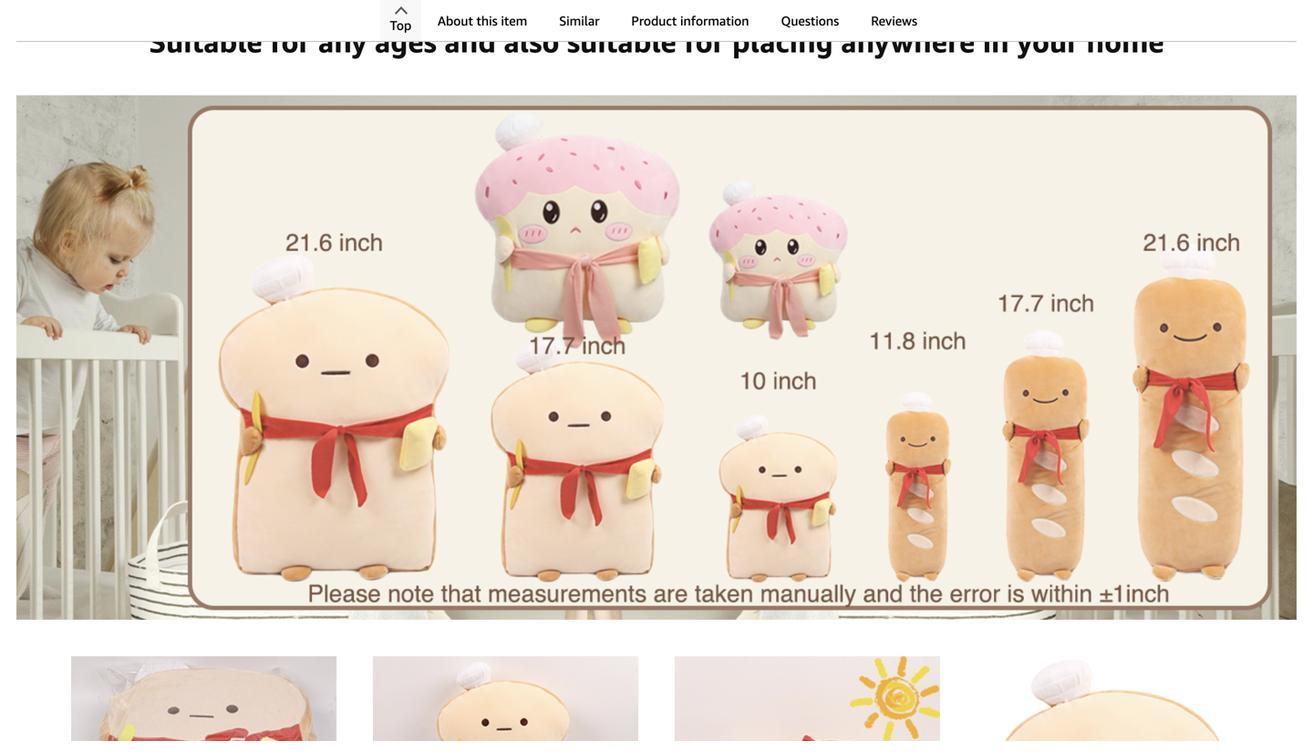 Task type: locate. For each thing, give the bounding box(es) containing it.
1 horizontal spatial cute image
[[675, 657, 941, 742]]

ages
[[375, 24, 437, 59]]

for left any
[[270, 24, 311, 59]]

toast image
[[373, 657, 639, 742]]

2 horizontal spatial cute image
[[977, 657, 1243, 742]]

and
[[445, 24, 496, 59]]

2 cute image from the left
[[675, 657, 941, 742]]

home
[[1087, 24, 1165, 59]]

1 horizontal spatial for
[[684, 24, 725, 59]]

suitable
[[149, 24, 263, 59]]

for right product
[[684, 24, 725, 59]]

cute image
[[71, 657, 337, 742], [675, 657, 941, 742], [977, 657, 1243, 742]]

0 horizontal spatial cute image
[[71, 657, 337, 742]]

for
[[270, 24, 311, 59], [684, 24, 725, 59]]

this
[[477, 13, 498, 28]]

top
[[390, 18, 412, 33]]

1 for from the left
[[270, 24, 311, 59]]

anywhere
[[841, 24, 976, 59]]

product information
[[632, 13, 750, 28]]

0 horizontal spatial for
[[270, 24, 311, 59]]

bread pillow image
[[16, 96, 1297, 621]]



Task type: describe. For each thing, give the bounding box(es) containing it.
similar
[[559, 13, 600, 28]]

suitable
[[567, 24, 677, 59]]

information
[[681, 13, 750, 28]]

about this item
[[438, 13, 528, 28]]

item
[[501, 13, 528, 28]]

reviews
[[872, 13, 918, 28]]

in
[[983, 24, 1010, 59]]

1 cute image from the left
[[71, 657, 337, 742]]

3 cute image from the left
[[977, 657, 1243, 742]]

any
[[318, 24, 367, 59]]

your
[[1017, 24, 1079, 59]]

about
[[438, 13, 473, 28]]

also
[[504, 24, 560, 59]]

questions
[[781, 13, 840, 28]]

placing
[[733, 24, 834, 59]]

2 for from the left
[[684, 24, 725, 59]]

suitable for any ages and also suitable for placing anywhere in your home
[[149, 24, 1165, 59]]

product
[[632, 13, 677, 28]]



Task type: vqa. For each thing, say whether or not it's contained in the screenshot.
BREAD PILLOW image
yes



